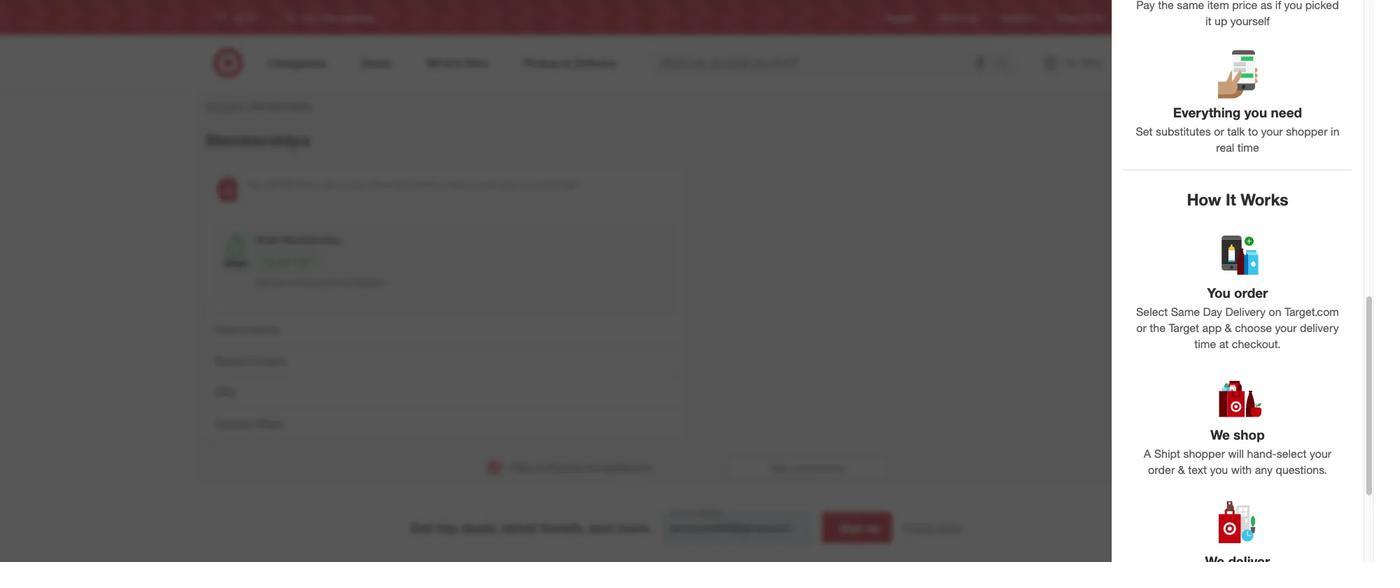 Task type: describe. For each thing, give the bounding box(es) containing it.
& inside we shop a shipt shopper will hand-select your order & text you with any questions.
[[1178, 464, 1185, 477]]

recent
[[214, 354, 250, 368]]

picked
[[1305, 0, 1339, 12]]

shipt inside we shop a shipt shopper will hand-select your order & text you with any questions.
[[1154, 448, 1180, 461]]

with
[[1231, 464, 1252, 477]]

how it works dialog
[[1112, 0, 1374, 562]]

order.
[[445, 179, 466, 189]]

policy
[[938, 522, 964, 534]]

everything you need set substitutes or talk to your shopper in real time
[[1136, 104, 1339, 154]]

help us improve this experience.
[[510, 462, 654, 474]]

privacy policy link
[[903, 521, 964, 535]]

select
[[1277, 448, 1307, 461]]

how it works
[[214, 322, 279, 336]]

redcard link
[[1001, 11, 1034, 23]]

recent orders
[[214, 354, 285, 368]]

top
[[437, 520, 457, 536]]

talk
[[1227, 125, 1245, 138]]

shopper inside we shop a shipt shopper will hand-select your order & text you with any questions.
[[1183, 448, 1225, 461]]

orders
[[253, 354, 285, 368]]

at
[[1219, 337, 1229, 351]]

we
[[1210, 427, 1230, 443]]

0 vertical spatial shipt
[[255, 233, 279, 246]]

shipt membership
[[255, 233, 340, 246]]

your for shop
[[1310, 448, 1331, 461]]

privacy
[[903, 522, 935, 534]]

we shop a shipt shopper will hand-select your order & text you with any questions.
[[1144, 427, 1331, 477]]

0 vertical spatial same
[[372, 179, 393, 189]]

find
[[1126, 12, 1142, 23]]

shopper inside everything you need set substitutes or talk to your shopper in real time
[[1286, 125, 1328, 138]]

per
[[277, 256, 290, 267]]

set
[[1136, 125, 1153, 138]]

ad
[[968, 12, 978, 23]]

0 vertical spatial delivery
[[294, 179, 323, 189]]

contact shipt link
[[206, 408, 684, 439]]

find stores link
[[1126, 11, 1168, 23]]

weekly ad link
[[939, 11, 978, 23]]

pay for pay per order
[[261, 256, 275, 267]]

hand-
[[1247, 448, 1277, 461]]

get top deals, latest trends, and more.
[[410, 520, 652, 536]]

will
[[1228, 448, 1244, 461]]

or inside you order select same day delivery on target.com or the target app & choose your delivery time at checkout.
[[1136, 321, 1147, 335]]

this
[[584, 462, 600, 474]]

it inside button
[[240, 322, 246, 336]]

search
[[990, 57, 1024, 71]]

us
[[533, 462, 544, 474]]

your inside you order select same day delivery on target.com or the target app & choose your delivery time at checkout.
[[1275, 321, 1297, 335]]

everything
[[1173, 104, 1241, 120]]

works
[[249, 322, 279, 336]]

up inside pay the same item price as if you picked it up yourself
[[1215, 14, 1227, 28]]

account / memberships
[[206, 100, 311, 112]]

price
[[1232, 0, 1257, 12]]

it
[[1226, 190, 1236, 209]]

how it works
[[1187, 190, 1288, 209]]

redcard
[[1001, 12, 1034, 23]]

you
[[1207, 285, 1230, 301]]

works
[[1241, 190, 1288, 209]]

weekly
[[939, 12, 965, 23]]

pay a $9.99 delivery fee on each same day delivery order. or, sign up for an annual plan.
[[248, 179, 580, 189]]

select
[[1136, 305, 1168, 319]]

registry link
[[885, 11, 916, 23]]

item
[[1207, 0, 1229, 12]]

the for get
[[271, 277, 283, 287]]

account link
[[206, 100, 242, 112]]

how for how it works
[[1187, 190, 1221, 209]]

take a quick survey
[[771, 463, 844, 473]]

order inside you order select same day delivery on target.com or the target app & choose your delivery time at checkout.
[[1234, 285, 1268, 301]]

a for pay
[[264, 179, 268, 189]]

shop
[[1233, 427, 1265, 443]]

day inside you order select same day delivery on target.com or the target app & choose your delivery time at checkout.
[[1203, 305, 1222, 319]]

annual
[[535, 179, 560, 189]]

sign
[[481, 179, 497, 189]]

find stores
[[1126, 12, 1168, 23]]

improve
[[546, 462, 581, 474]]

or,
[[469, 179, 479, 189]]

target circle
[[1056, 12, 1103, 23]]

get the unlimited plan for $99/year
[[255, 277, 385, 287]]

get for get the unlimited plan for $99/year
[[255, 277, 269, 287]]

choose
[[1235, 321, 1272, 335]]

a for take
[[790, 463, 794, 473]]

up inside button
[[866, 521, 880, 535]]

the inside you order select same day delivery on target.com or the target app & choose your delivery time at checkout.
[[1150, 321, 1166, 335]]

each
[[351, 179, 369, 189]]

your for you
[[1261, 125, 1283, 138]]

yourself
[[1231, 14, 1270, 28]]

sign up button
[[822, 513, 892, 544]]

you inside everything you need set substitutes or talk to your shopper in real time
[[1244, 104, 1267, 120]]

contact shipt
[[214, 417, 283, 431]]

deals,
[[461, 520, 498, 536]]

faq
[[214, 385, 235, 399]]

pay the same item price as if you picked it up yourself
[[1136, 0, 1339, 28]]

same
[[1177, 0, 1204, 12]]



Task type: locate. For each thing, give the bounding box(es) containing it.
1 vertical spatial shopper
[[1183, 448, 1225, 461]]

0 vertical spatial on
[[339, 179, 349, 189]]

delivery left "order."
[[412, 179, 443, 189]]

1 vertical spatial memberships
[[206, 130, 310, 150]]

2 horizontal spatial up
[[1215, 14, 1227, 28]]

the inside pay the same item price as if you picked it up yourself
[[1158, 0, 1174, 12]]

memberships down 'account / memberships' in the left of the page
[[206, 130, 310, 150]]

delivery inside you order select same day delivery on target.com or the target app & choose your delivery time at checkout.
[[1225, 305, 1266, 319]]

a right take
[[790, 463, 794, 473]]

your inside everything you need set substitutes or talk to your shopper in real time
[[1261, 125, 1283, 138]]

the down per
[[271, 277, 283, 287]]

2 vertical spatial pay
[[261, 256, 275, 267]]

0 vertical spatial up
[[1215, 14, 1227, 28]]

target inside target circle 'link'
[[1056, 12, 1079, 23]]

1 horizontal spatial you
[[1244, 104, 1267, 120]]

you right "if"
[[1284, 0, 1302, 12]]

sign
[[840, 521, 863, 535]]

1 vertical spatial up
[[499, 179, 509, 189]]

2 horizontal spatial you
[[1284, 0, 1302, 12]]

registry
[[885, 12, 916, 23]]

an
[[524, 179, 533, 189]]

for left an
[[511, 179, 521, 189]]

or
[[1214, 125, 1224, 138], [1136, 321, 1147, 335]]

1 horizontal spatial on
[[1269, 305, 1281, 319]]

2 vertical spatial up
[[866, 521, 880, 535]]

text
[[1188, 464, 1207, 477]]

membership
[[282, 233, 340, 246]]

1 vertical spatial same
[[1171, 305, 1200, 319]]

your up "questions."
[[1310, 448, 1331, 461]]

1 vertical spatial for
[[341, 277, 351, 287]]

What can we help you find? suggestions appear below search field
[[651, 48, 1000, 78]]

fee
[[325, 179, 337, 189]]

a
[[1144, 448, 1151, 461]]

account
[[206, 100, 242, 112]]

same inside you order select same day delivery on target.com or the target app & choose your delivery time at checkout.
[[1171, 305, 1200, 319]]

you up "to"
[[1244, 104, 1267, 120]]

0 horizontal spatial it
[[240, 322, 246, 336]]

& right app
[[1225, 321, 1232, 335]]

a left $9.99 in the left top of the page
[[264, 179, 268, 189]]

1 vertical spatial delivery
[[1225, 305, 1266, 319]]

1 vertical spatial &
[[1178, 464, 1185, 477]]

how left it
[[1187, 190, 1221, 209]]

$9.99
[[271, 179, 291, 189]]

1 vertical spatial target
[[1169, 321, 1199, 335]]

0 horizontal spatial delivery
[[294, 179, 323, 189]]

target circle link
[[1056, 11, 1103, 23]]

you inside pay the same item price as if you picked it up yourself
[[1284, 0, 1302, 12]]

recent orders link
[[206, 345, 684, 376]]

to
[[1248, 125, 1258, 138]]

get for get top deals, latest trends, and more.
[[410, 520, 433, 536]]

take a quick survey button
[[727, 457, 888, 479]]

0 horizontal spatial get
[[255, 277, 269, 287]]

1 vertical spatial delivery
[[1300, 321, 1339, 335]]

1 vertical spatial order
[[1234, 285, 1268, 301]]

None text field
[[663, 513, 811, 544]]

in
[[1331, 125, 1339, 138]]

1 horizontal spatial for
[[511, 179, 521, 189]]

on inside you order select same day delivery on target.com or the target app & choose your delivery time at checkout.
[[1269, 305, 1281, 319]]

1 horizontal spatial delivery
[[1225, 305, 1266, 319]]

1 vertical spatial shipt
[[257, 417, 283, 431]]

0 vertical spatial pay
[[1136, 0, 1155, 12]]

or inside everything you need set substitutes or talk to your shopper in real time
[[1214, 125, 1224, 138]]

if
[[1275, 0, 1281, 12]]

0 vertical spatial delivery
[[412, 179, 443, 189]]

substitutes
[[1156, 125, 1211, 138]]

0 vertical spatial for
[[511, 179, 521, 189]]

delivery up choose
[[1225, 305, 1266, 319]]

stores
[[1144, 12, 1168, 23]]

latest
[[502, 520, 537, 536]]

your
[[1261, 125, 1283, 138], [1275, 321, 1297, 335], [1310, 448, 1331, 461]]

trends,
[[541, 520, 585, 536]]

& inside you order select same day delivery on target.com or the target app & choose your delivery time at checkout.
[[1225, 321, 1232, 335]]

0 vertical spatial memberships
[[251, 100, 311, 112]]

target
[[1056, 12, 1079, 23], [1169, 321, 1199, 335]]

experience.
[[602, 462, 654, 474]]

shipt up per
[[255, 233, 279, 246]]

0 vertical spatial day
[[396, 179, 410, 189]]

0 horizontal spatial day
[[396, 179, 410, 189]]

time down "to"
[[1237, 141, 1259, 154]]

shopper down need
[[1286, 125, 1328, 138]]

how up recent on the bottom of page
[[214, 322, 237, 336]]

1 vertical spatial the
[[271, 277, 283, 287]]

0 vertical spatial or
[[1214, 125, 1224, 138]]

it down item
[[1205, 14, 1211, 28]]

the
[[1158, 0, 1174, 12], [271, 277, 283, 287], [1150, 321, 1166, 335]]

0 horizontal spatial order
[[292, 256, 312, 267]]

how inside dialog
[[1187, 190, 1221, 209]]

the down select
[[1150, 321, 1166, 335]]

for right plan
[[341, 277, 351, 287]]

delivery inside you order select same day delivery on target.com or the target app & choose your delivery time at checkout.
[[1300, 321, 1339, 335]]

0 vertical spatial your
[[1261, 125, 1283, 138]]

any
[[1255, 464, 1273, 477]]

memberships
[[251, 100, 311, 112], [206, 130, 310, 150]]

$99/year
[[353, 277, 385, 287]]

pay for pay a $9.99 delivery fee on each same day delivery order. or, sign up for an annual plan.
[[248, 179, 262, 189]]

1 horizontal spatial same
[[1171, 305, 1200, 319]]

real
[[1216, 141, 1234, 154]]

you inside we shop a shipt shopper will hand-select your order & text you with any questions.
[[1210, 464, 1228, 477]]

0 horizontal spatial delivery
[[412, 179, 443, 189]]

order right per
[[292, 256, 312, 267]]

1 horizontal spatial &
[[1225, 321, 1232, 335]]

0 vertical spatial time
[[1237, 141, 1259, 154]]

pay left per
[[261, 256, 275, 267]]

/
[[245, 100, 248, 112]]

0 vertical spatial &
[[1225, 321, 1232, 335]]

privacy policy
[[903, 522, 964, 534]]

and
[[589, 520, 612, 536]]

search button
[[990, 48, 1024, 81]]

how for how it works
[[214, 322, 237, 336]]

you
[[1284, 0, 1302, 12], [1244, 104, 1267, 120], [1210, 464, 1228, 477]]

shopper up text
[[1183, 448, 1225, 461]]

get
[[255, 277, 269, 287], [410, 520, 433, 536]]

checkout.
[[1232, 337, 1281, 351]]

a inside button
[[790, 463, 794, 473]]

circle
[[1082, 12, 1103, 23]]

target.com
[[1285, 305, 1339, 319]]

1 vertical spatial how
[[214, 322, 237, 336]]

pay for pay the same item price as if you picked it up yourself
[[1136, 0, 1155, 12]]

order down a
[[1148, 464, 1175, 477]]

1 horizontal spatial how
[[1187, 190, 1221, 209]]

0 horizontal spatial how
[[214, 322, 237, 336]]

same
[[372, 179, 393, 189], [1171, 305, 1200, 319]]

delivery left fee
[[294, 179, 323, 189]]

the up the stores
[[1158, 0, 1174, 12]]

day right each
[[396, 179, 410, 189]]

your right "to"
[[1261, 125, 1283, 138]]

1 horizontal spatial a
[[790, 463, 794, 473]]

or down select
[[1136, 321, 1147, 335]]

0 vertical spatial it
[[1205, 14, 1211, 28]]

shipt
[[255, 233, 279, 246], [257, 417, 283, 431], [1154, 448, 1180, 461]]

1 horizontal spatial day
[[1203, 305, 1222, 319]]

on up choose
[[1269, 305, 1281, 319]]

target left app
[[1169, 321, 1199, 335]]

1 horizontal spatial up
[[866, 521, 880, 535]]

your inside we shop a shipt shopper will hand-select your order & text you with any questions.
[[1310, 448, 1331, 461]]

0 vertical spatial the
[[1158, 0, 1174, 12]]

more.
[[616, 520, 652, 536]]

order inside we shop a shipt shopper will hand-select your order & text you with any questions.
[[1148, 464, 1175, 477]]

pay per order
[[261, 256, 312, 267]]

1 vertical spatial time
[[1194, 337, 1216, 351]]

& left text
[[1178, 464, 1185, 477]]

delivery down target.com
[[1300, 321, 1339, 335]]

1 vertical spatial on
[[1269, 305, 1281, 319]]

questions.
[[1276, 464, 1327, 477]]

your down target.com
[[1275, 321, 1297, 335]]

contact
[[214, 417, 254, 431]]

0 vertical spatial a
[[264, 179, 268, 189]]

0 vertical spatial get
[[255, 277, 269, 287]]

same right select
[[1171, 305, 1200, 319]]

2 horizontal spatial order
[[1234, 285, 1268, 301]]

0 horizontal spatial you
[[1210, 464, 1228, 477]]

take
[[771, 463, 788, 473]]

pay up find stores
[[1136, 0, 1155, 12]]

1 horizontal spatial or
[[1214, 125, 1224, 138]]

2 vertical spatial order
[[1148, 464, 1175, 477]]

1 horizontal spatial it
[[1205, 14, 1211, 28]]

plan
[[322, 277, 338, 287]]

1 vertical spatial pay
[[248, 179, 262, 189]]

you order select same day delivery on target.com or the target app & choose your delivery time at checkout.
[[1136, 285, 1339, 351]]

shopper
[[1286, 125, 1328, 138], [1183, 448, 1225, 461]]

help
[[510, 462, 531, 474]]

2 vertical spatial you
[[1210, 464, 1228, 477]]

2 vertical spatial your
[[1310, 448, 1331, 461]]

0 horizontal spatial target
[[1056, 12, 1079, 23]]

0 vertical spatial you
[[1284, 0, 1302, 12]]

on right fee
[[339, 179, 349, 189]]

0 horizontal spatial time
[[1194, 337, 1216, 351]]

time inside you order select same day delivery on target.com or the target app & choose your delivery time at checkout.
[[1194, 337, 1216, 351]]

0 vertical spatial how
[[1187, 190, 1221, 209]]

or left talk
[[1214, 125, 1224, 138]]

0 horizontal spatial &
[[1178, 464, 1185, 477]]

0 horizontal spatial a
[[264, 179, 268, 189]]

memberships right /
[[251, 100, 311, 112]]

1 vertical spatial your
[[1275, 321, 1297, 335]]

target left circle
[[1056, 12, 1079, 23]]

same right each
[[372, 179, 393, 189]]

order right you
[[1234, 285, 1268, 301]]

day up app
[[1203, 305, 1222, 319]]

1 horizontal spatial time
[[1237, 141, 1259, 154]]

1 vertical spatial a
[[790, 463, 794, 473]]

it inside pay the same item price as if you picked it up yourself
[[1205, 14, 1211, 28]]

0 vertical spatial target
[[1056, 12, 1079, 23]]

day
[[396, 179, 410, 189], [1203, 305, 1222, 319]]

you right text
[[1210, 464, 1228, 477]]

1 vertical spatial day
[[1203, 305, 1222, 319]]

1 horizontal spatial get
[[410, 520, 433, 536]]

time down app
[[1194, 337, 1216, 351]]

0 horizontal spatial for
[[341, 277, 351, 287]]

how
[[1187, 190, 1221, 209], [214, 322, 237, 336]]

shipt right a
[[1154, 448, 1180, 461]]

order
[[292, 256, 312, 267], [1234, 285, 1268, 301], [1148, 464, 1175, 477]]

1 vertical spatial get
[[410, 520, 433, 536]]

as
[[1261, 0, 1272, 12]]

plan.
[[562, 179, 580, 189]]

time inside everything you need set substitutes or talk to your shopper in real time
[[1237, 141, 1259, 154]]

1 horizontal spatial shopper
[[1286, 125, 1328, 138]]

faq link
[[206, 376, 684, 408]]

1 horizontal spatial delivery
[[1300, 321, 1339, 335]]

survey
[[819, 463, 844, 473]]

2 vertical spatial the
[[1150, 321, 1166, 335]]

quick
[[797, 463, 817, 473]]

1 vertical spatial or
[[1136, 321, 1147, 335]]

1 vertical spatial you
[[1244, 104, 1267, 120]]

target inside you order select same day delivery on target.com or the target app & choose your delivery time at checkout.
[[1169, 321, 1199, 335]]

1 horizontal spatial order
[[1148, 464, 1175, 477]]

2 vertical spatial shipt
[[1154, 448, 1180, 461]]

the for pay
[[1158, 0, 1174, 12]]

1 vertical spatial it
[[240, 322, 246, 336]]

up
[[1215, 14, 1227, 28], [499, 179, 509, 189], [866, 521, 880, 535]]

shipt right contact
[[257, 417, 283, 431]]

0 vertical spatial shopper
[[1286, 125, 1328, 138]]

app
[[1202, 321, 1222, 335]]

pay left $9.99 in the left top of the page
[[248, 179, 262, 189]]

get down pay per order
[[255, 277, 269, 287]]

pay inside pay the same item price as if you picked it up yourself
[[1136, 0, 1155, 12]]

delivery
[[412, 179, 443, 189], [1225, 305, 1266, 319]]

0 horizontal spatial shopper
[[1183, 448, 1225, 461]]

how inside button
[[214, 322, 237, 336]]

0 horizontal spatial or
[[1136, 321, 1147, 335]]

0 horizontal spatial on
[[339, 179, 349, 189]]

get left top
[[410, 520, 433, 536]]

it left 'works'
[[240, 322, 246, 336]]

0 horizontal spatial up
[[499, 179, 509, 189]]

on
[[339, 179, 349, 189], [1269, 305, 1281, 319]]

sign up
[[840, 521, 880, 535]]

1 horizontal spatial target
[[1169, 321, 1199, 335]]

0 vertical spatial order
[[292, 256, 312, 267]]

0 horizontal spatial same
[[372, 179, 393, 189]]

delivery
[[294, 179, 323, 189], [1300, 321, 1339, 335]]



Task type: vqa. For each thing, say whether or not it's contained in the screenshot.
Be Rooted link for Be Rooted 2pk Ballpoint Pens Gold with Black Crystal Black Ink
no



